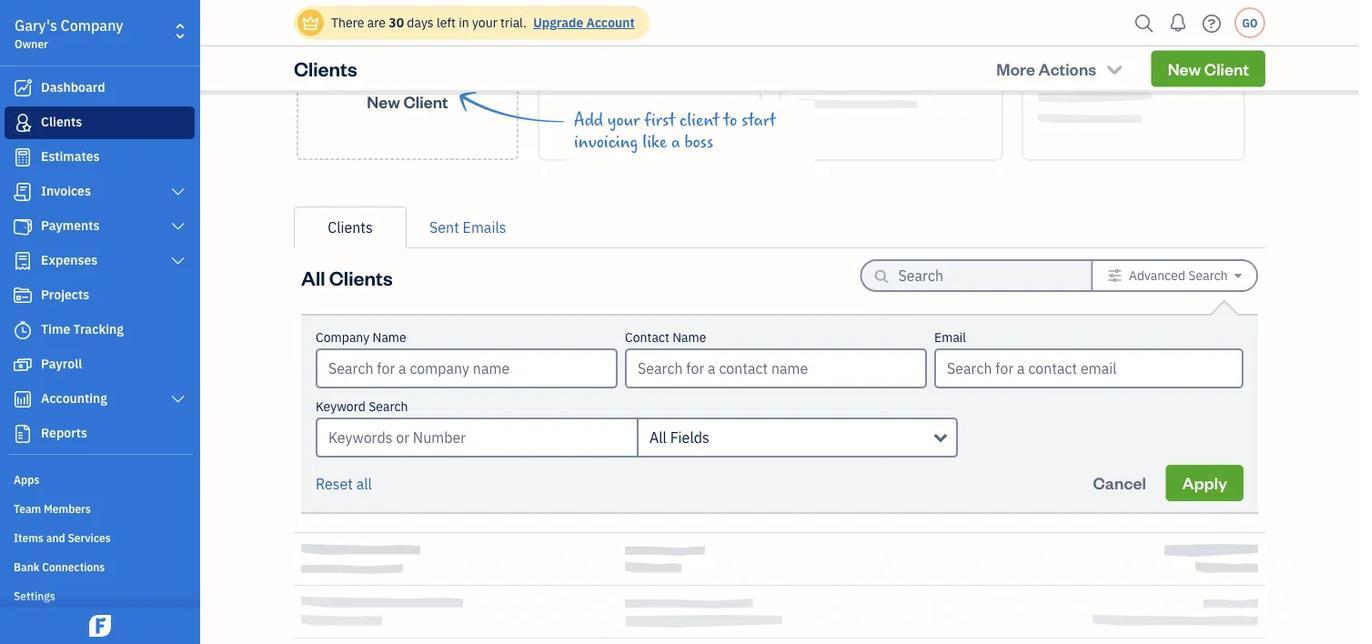 Task type: vqa. For each thing, say whether or not it's contained in the screenshot.
chevron large down image associated with Expenses
yes



Task type: locate. For each thing, give the bounding box(es) containing it.
upgrade account link
[[530, 14, 635, 31]]

0 vertical spatial your
[[472, 14, 497, 31]]

0 horizontal spatial name
[[373, 329, 406, 346]]

1 horizontal spatial all
[[650, 428, 667, 447]]

report image
[[12, 425, 34, 443]]

1 vertical spatial chevron large down image
[[170, 392, 187, 407]]

1 chevron large down image from the top
[[170, 219, 187, 234]]

new down notifications icon
[[1168, 58, 1201, 79]]

chevrondown image
[[1104, 59, 1125, 78]]

clients
[[294, 55, 357, 81], [41, 113, 82, 130], [328, 218, 373, 237], [329, 264, 393, 290]]

0 vertical spatial search
[[1189, 267, 1228, 284]]

more
[[997, 58, 1035, 79]]

chevron large down image
[[170, 219, 187, 234], [170, 254, 187, 268]]

left
[[437, 14, 456, 31]]

1 horizontal spatial clients link
[[294, 207, 407, 248]]

Search for a company name text field
[[318, 350, 616, 387]]

chevron large down image up the "expenses" link
[[170, 219, 187, 234]]

1 vertical spatial client
[[403, 91, 448, 112]]

0 vertical spatial client
[[1204, 58, 1249, 79]]

clients link
[[5, 106, 195, 139], [294, 207, 407, 248]]

clients link up all clients
[[294, 207, 407, 248]]

time tracking
[[41, 321, 124, 338]]

2 chevron large down image from the top
[[170, 254, 187, 268]]

client down go to help icon
[[1204, 58, 1249, 79]]

invoicing
[[574, 132, 638, 152]]

all left the fields
[[650, 428, 667, 447]]

chevron large down image inside accounting link
[[170, 392, 187, 407]]

2 name from the left
[[672, 329, 706, 346]]

contact name
[[625, 329, 706, 346]]

project image
[[12, 287, 34, 305]]

name right contact
[[672, 329, 706, 346]]

new client down '30'
[[367, 91, 448, 112]]

payment image
[[12, 217, 34, 236]]

1 vertical spatial search
[[369, 398, 408, 415]]

apply
[[1182, 472, 1227, 494]]

reset all
[[316, 474, 372, 494]]

advanced search
[[1129, 267, 1228, 284]]

payroll link
[[5, 348, 195, 381]]

members
[[44, 501, 91, 516]]

clients up estimates
[[41, 113, 82, 130]]

1 horizontal spatial your
[[608, 110, 640, 130]]

cancel button
[[1077, 465, 1163, 501]]

first
[[644, 110, 675, 130]]

1 horizontal spatial new client link
[[1152, 50, 1266, 87]]

0 vertical spatial new client
[[1168, 58, 1249, 79]]

0 horizontal spatial company
[[61, 16, 123, 35]]

0 vertical spatial all
[[301, 264, 325, 290]]

chevron large down image up projects link
[[170, 254, 187, 268]]

apply button
[[1166, 465, 1244, 501]]

chevron large down image up reports link
[[170, 392, 187, 407]]

invoices
[[41, 182, 91, 199]]

chevron large down image down estimates link
[[170, 185, 187, 199]]

freshbooks image
[[86, 615, 115, 637]]

0 horizontal spatial search
[[369, 398, 408, 415]]

chevron large down image for invoices
[[170, 185, 187, 199]]

1 horizontal spatial client
[[1204, 58, 1249, 79]]

reports
[[41, 424, 87, 441]]

clients link down the dashboard link
[[5, 106, 195, 139]]

team
[[14, 501, 41, 516]]

invoices link
[[5, 176, 195, 208]]

search left caretdown image
[[1189, 267, 1228, 284]]

0 vertical spatial chevron large down image
[[170, 219, 187, 234]]

0 vertical spatial clients link
[[5, 106, 195, 139]]

chevron large down image for payments
[[170, 219, 187, 234]]

0 vertical spatial new
[[1168, 58, 1201, 79]]

new client link
[[297, 10, 519, 160], [1152, 50, 1266, 87]]

dashboard
[[41, 79, 105, 96]]

in
[[459, 14, 469, 31]]

0 horizontal spatial new client link
[[297, 10, 519, 160]]

1 chevron large down image from the top
[[170, 185, 187, 199]]

search inside dropdown button
[[1189, 267, 1228, 284]]

1 horizontal spatial search
[[1189, 267, 1228, 284]]

team members
[[14, 501, 91, 516]]

your right in
[[472, 14, 497, 31]]

1 vertical spatial company
[[316, 329, 370, 346]]

chevron large down image for expenses
[[170, 254, 187, 268]]

projects
[[41, 286, 89, 303]]

name
[[373, 329, 406, 346], [672, 329, 706, 346]]

search image
[[1130, 10, 1159, 37]]

all clients
[[301, 264, 393, 290]]

clients inside main element
[[41, 113, 82, 130]]

caretdown image
[[1235, 268, 1242, 283]]

client
[[680, 110, 719, 130]]

client down 'days'
[[403, 91, 448, 112]]

0 horizontal spatial client
[[403, 91, 448, 112]]

boss
[[685, 132, 713, 152]]

new client
[[1168, 58, 1249, 79], [367, 91, 448, 112]]

0 horizontal spatial new client
[[367, 91, 448, 112]]

1 vertical spatial clients link
[[294, 207, 407, 248]]

bank connections
[[14, 560, 105, 574]]

name for contact name
[[672, 329, 706, 346]]

1 horizontal spatial new client
[[1168, 58, 1249, 79]]

1 vertical spatial chevron large down image
[[170, 254, 187, 268]]

2 chevron large down image from the top
[[170, 392, 187, 407]]

items
[[14, 530, 44, 545]]

1 horizontal spatial new
[[1168, 58, 1201, 79]]

chevron large down image inside payments link
[[170, 219, 187, 234]]

name down all clients
[[373, 329, 406, 346]]

all up company name on the left bottom of the page
[[301, 264, 325, 290]]

projects link
[[5, 279, 195, 312]]

chevron large down image inside invoices link
[[170, 185, 187, 199]]

your
[[472, 14, 497, 31], [608, 110, 640, 130]]

company
[[61, 16, 123, 35], [316, 329, 370, 346]]

0 horizontal spatial all
[[301, 264, 325, 290]]

payments
[[41, 217, 100, 234]]

email
[[934, 329, 966, 346]]

sent emails
[[429, 218, 506, 237]]

estimates
[[41, 148, 100, 165]]

0 vertical spatial company
[[61, 16, 123, 35]]

search
[[1189, 267, 1228, 284], [369, 398, 408, 415]]

1 vertical spatial all
[[650, 428, 667, 447]]

clients down crown icon
[[294, 55, 357, 81]]

company down all clients
[[316, 329, 370, 346]]

go button
[[1235, 7, 1266, 38]]

cancel
[[1093, 472, 1146, 494]]

expenses
[[41, 252, 98, 268]]

add your first client to start invoicing like a boss
[[574, 110, 776, 152]]

new
[[1168, 58, 1201, 79], [367, 91, 400, 112]]

new down are
[[367, 91, 400, 112]]

Search for a contact email text field
[[936, 350, 1242, 387]]

1 vertical spatial new
[[367, 91, 400, 112]]

30
[[389, 14, 404, 31]]

all fields
[[650, 428, 709, 447]]

contact
[[625, 329, 669, 346]]

search right keyword
[[369, 398, 408, 415]]

add
[[574, 110, 603, 130]]

crown image
[[301, 13, 320, 32]]

1 vertical spatial your
[[608, 110, 640, 130]]

all inside field
[[650, 428, 667, 447]]

client
[[1204, 58, 1249, 79], [403, 91, 448, 112]]

0 vertical spatial chevron large down image
[[170, 185, 187, 199]]

all
[[301, 264, 325, 290], [650, 428, 667, 447]]

chevron large down image
[[170, 185, 187, 199], [170, 392, 187, 407]]

upgrade
[[533, 14, 583, 31]]

company right gary's
[[61, 16, 123, 35]]

services
[[68, 530, 111, 545]]

connections
[[42, 560, 105, 574]]

1 name from the left
[[373, 329, 406, 346]]

all for all fields
[[650, 428, 667, 447]]

Keywords or Number text field
[[316, 418, 637, 458]]

chevron large down image inside the "expenses" link
[[170, 254, 187, 268]]

and
[[46, 530, 65, 545]]

new client down go to help icon
[[1168, 58, 1249, 79]]

advanced
[[1129, 267, 1186, 284]]

1 horizontal spatial name
[[672, 329, 706, 346]]

your up the invoicing
[[608, 110, 640, 130]]

go
[[1242, 15, 1258, 30]]



Task type: describe. For each thing, give the bounding box(es) containing it.
estimate image
[[12, 148, 34, 166]]

dashboard link
[[5, 72, 195, 105]]

payroll
[[41, 355, 82, 372]]

start
[[741, 110, 776, 130]]

accounting
[[41, 390, 107, 407]]

like
[[643, 132, 667, 152]]

keyword search
[[316, 398, 408, 415]]

apps
[[14, 472, 40, 487]]

a
[[671, 132, 680, 152]]

company name
[[316, 329, 406, 346]]

sent emails link
[[407, 207, 529, 248]]

all
[[356, 474, 372, 494]]

settings
[[14, 589, 55, 603]]

keyword
[[316, 398, 366, 415]]

main element
[[0, 0, 246, 644]]

Search text field
[[898, 261, 1062, 290]]

gary's
[[15, 16, 57, 35]]

payments link
[[5, 210, 195, 243]]

advanced search button
[[1093, 261, 1256, 290]]

company inside the gary's company owner
[[61, 16, 123, 35]]

to
[[724, 110, 737, 130]]

time
[[41, 321, 70, 338]]

account
[[586, 14, 635, 31]]

dashboard image
[[12, 79, 34, 97]]

0 horizontal spatial your
[[472, 14, 497, 31]]

there are 30 days left in your trial. upgrade account
[[331, 14, 635, 31]]

timer image
[[12, 321, 34, 339]]

name for company name
[[373, 329, 406, 346]]

search for advanced search
[[1189, 267, 1228, 284]]

items and services link
[[5, 523, 195, 550]]

emails
[[463, 218, 506, 237]]

accounting link
[[5, 383, 195, 416]]

trial.
[[500, 14, 527, 31]]

fields
[[670, 428, 709, 447]]

owner
[[15, 36, 48, 51]]

tracking
[[73, 321, 124, 338]]

all for all clients
[[301, 264, 325, 290]]

invoice image
[[12, 183, 34, 201]]

chevron large down image for accounting
[[170, 392, 187, 407]]

All Fields field
[[637, 418, 958, 458]]

money image
[[12, 356, 34, 374]]

settings link
[[5, 581, 195, 609]]

bank connections link
[[5, 552, 195, 580]]

there
[[331, 14, 364, 31]]

your inside add your first client to start invoicing like a boss
[[608, 110, 640, 130]]

settings image
[[1108, 268, 1122, 283]]

team members link
[[5, 494, 195, 521]]

sent
[[429, 218, 459, 237]]

estimates link
[[5, 141, 195, 174]]

more actions button
[[980, 50, 1141, 87]]

reset
[[316, 474, 353, 494]]

more actions
[[997, 58, 1097, 79]]

1 vertical spatial new client
[[367, 91, 448, 112]]

expenses link
[[5, 245, 195, 277]]

notifications image
[[1164, 5, 1193, 41]]

items and services
[[14, 530, 111, 545]]

chart image
[[12, 390, 34, 409]]

actions
[[1039, 58, 1097, 79]]

1 horizontal spatial company
[[316, 329, 370, 346]]

reset all button
[[316, 473, 372, 495]]

time tracking link
[[5, 314, 195, 347]]

clients up all clients
[[328, 218, 373, 237]]

Search for a contact name text field
[[627, 350, 925, 387]]

reports link
[[5, 418, 195, 450]]

go to help image
[[1197, 10, 1226, 37]]

0 horizontal spatial new
[[367, 91, 400, 112]]

bank
[[14, 560, 40, 574]]

apps link
[[5, 465, 195, 492]]

clients up company name on the left bottom of the page
[[329, 264, 393, 290]]

search for keyword search
[[369, 398, 408, 415]]

gary's company owner
[[15, 16, 123, 51]]

0 horizontal spatial clients link
[[5, 106, 195, 139]]

days
[[407, 14, 434, 31]]

are
[[367, 14, 386, 31]]

expense image
[[12, 252, 34, 270]]

client image
[[12, 114, 34, 132]]



